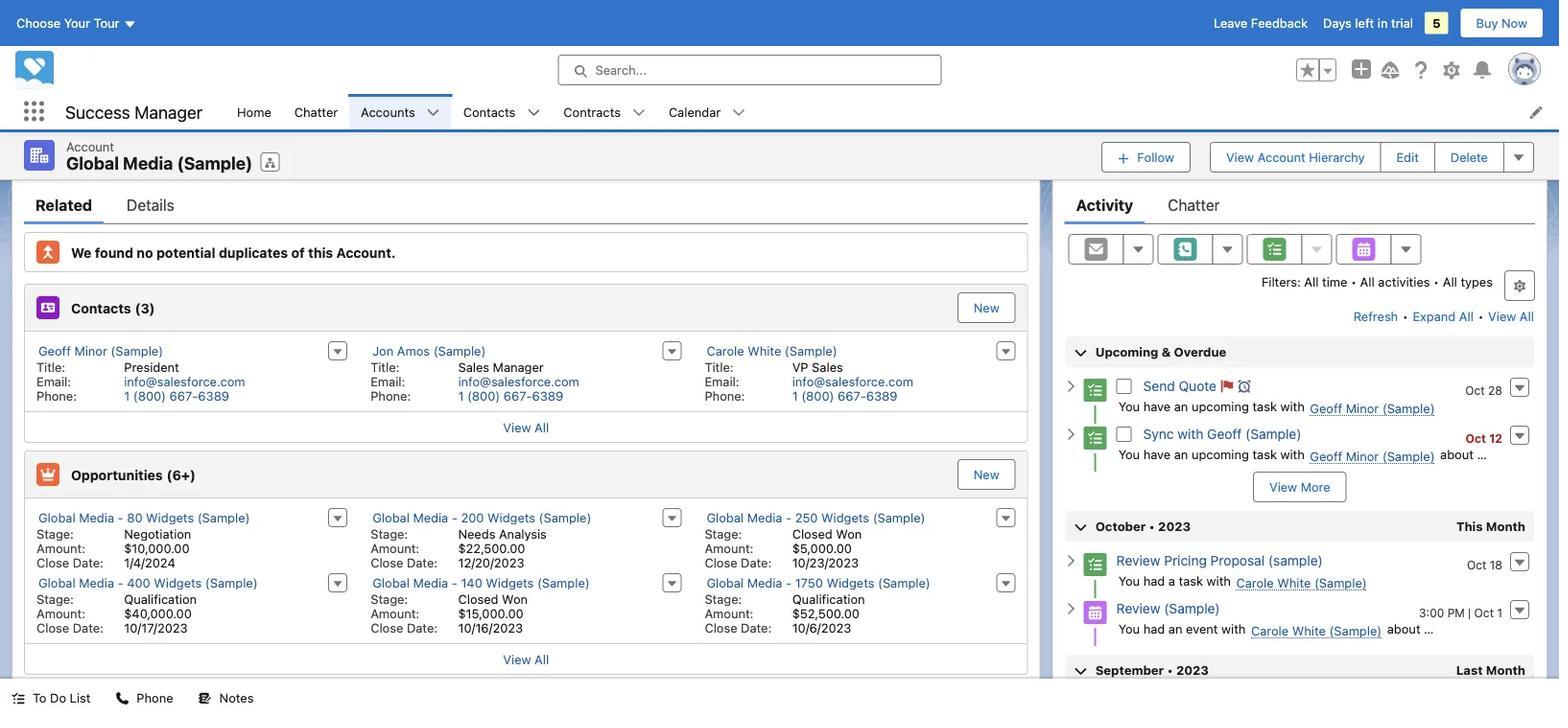 Task type: locate. For each thing, give the bounding box(es) containing it.
potential
[[156, 244, 215, 260]]

new
[[974, 301, 1000, 315], [974, 468, 1000, 482]]

won inside global media - 140 widgets (sample) element
[[502, 592, 528, 607]]

new button for contacts (3)
[[958, 293, 1016, 323]]

task image
[[1084, 379, 1107, 402], [1084, 427, 1107, 450], [1084, 554, 1107, 577]]

review for review pricing proposal (sample)
[[1117, 554, 1161, 569]]

notes button
[[187, 680, 265, 718]]

(sample) inside 'you have an upcoming task with geoff minor (sample)'
[[1383, 401, 1435, 416]]

manager
[[135, 101, 203, 122], [493, 360, 544, 374]]

1 vertical spatial review
[[1117, 602, 1161, 617]]

2 vertical spatial white
[[1293, 624, 1326, 638]]

home
[[237, 105, 271, 119]]

1 vertical spatial 2023
[[1177, 664, 1209, 678]]

contracts inside related tab panel
[[71, 699, 137, 715]]

2 view all from the top
[[503, 653, 549, 667]]

contacts inside related tab panel
[[71, 300, 131, 316]]

2 title: from the left
[[371, 360, 400, 374]]

phone: inside carole white (sample) element
[[705, 389, 745, 403]]

date: inside $15,000.00 close date:
[[407, 621, 438, 635]]

delete button
[[1435, 142, 1505, 173]]

global media - 400 widgets (sample) element
[[25, 572, 359, 637]]

3 email: from the left
[[705, 374, 740, 389]]

1 (800) 667-6389 link for sales manager email:
[[458, 389, 564, 403]]

1 horizontal spatial 667-
[[504, 389, 532, 403]]

text default image left event icon
[[1065, 603, 1078, 616]]

1 horizontal spatial about
[[1441, 447, 1474, 462]]

0 vertical spatial an
[[1175, 399, 1189, 414]]

no
[[137, 244, 153, 260]]

carole white (sample) link for you had an event with
[[1252, 624, 1382, 639]]

3 6389 from the left
[[866, 389, 898, 403]]

date: for 12/20/2023
[[407, 556, 438, 570]]

widgets inside 'link'
[[486, 576, 534, 590]]

2 vertical spatial geoff minor (sample) link
[[1310, 449, 1435, 465]]

0 horizontal spatial info@salesforce.com link
[[124, 374, 245, 389]]

10/23/2023
[[792, 556, 859, 570]]

0 horizontal spatial 667-
[[169, 389, 198, 403]]

an for you have an upcoming task with geoff minor (sample)
[[1175, 399, 1189, 414]]

0 vertical spatial minor
[[74, 344, 107, 358]]

1 vertical spatial new button
[[958, 460, 1016, 490]]

0 vertical spatial chatter
[[294, 105, 338, 119]]

3 info@salesforce.com link from the left
[[792, 374, 914, 389]]

close for $15,000.00 close date:
[[371, 621, 403, 635]]

0 horizontal spatial about
[[1388, 622, 1421, 636]]

month for last month
[[1486, 664, 1526, 678]]

1 vertical spatial task
[[1253, 447, 1277, 462]]

had
[[1144, 574, 1165, 588], [1144, 622, 1165, 636]]

0 vertical spatial about
[[1441, 447, 1474, 462]]

close inside $52,500.00 close date:
[[705, 621, 738, 635]]

1 (800) 667-6389 link down jon amos (sample) link
[[458, 389, 564, 403]]

stage: down $22,500.00 close date:
[[371, 592, 408, 607]]

buy now button
[[1460, 8, 1544, 38]]

0 horizontal spatial qualification
[[124, 592, 197, 607]]

with right sync
[[1178, 427, 1204, 443]]

2 horizontal spatial 667-
[[838, 389, 866, 403]]

1 vertical spatial contracts
[[71, 699, 137, 715]]

- inside 'link'
[[452, 576, 458, 590]]

carole up vp sales email:
[[707, 344, 744, 358]]

qualification amount: for $52,500.00
[[705, 592, 865, 621]]

chatter link down follow
[[1168, 186, 1220, 225]]

won down global media - 140 widgets (sample) 'link'
[[502, 592, 528, 607]]

1 vertical spatial white
[[1278, 576, 1311, 590]]

an
[[1175, 399, 1189, 414], [1175, 447, 1189, 462], [1169, 622, 1183, 636]]

date:
[[73, 556, 104, 570], [407, 556, 438, 570], [741, 556, 772, 570], [73, 621, 104, 635], [407, 621, 438, 635], [741, 621, 772, 635]]

1 inside carole white (sample) element
[[792, 389, 798, 403]]

won for $5,000.00
[[836, 527, 862, 541]]

2 tab list from the left
[[1065, 186, 1536, 225]]

minor up president email:
[[74, 344, 107, 358]]

email: inside sales manager email:
[[371, 374, 405, 389]]

2 horizontal spatial 1 (800) 667-6389
[[792, 389, 898, 403]]

oct left 12
[[1466, 432, 1487, 445]]

global up $22,500.00 close date:
[[373, 511, 410, 525]]

review right event icon
[[1117, 602, 1161, 617]]

1 email: from the left
[[36, 374, 71, 389]]

september
[[1096, 664, 1164, 678]]

info@salesforce.com for president
[[124, 374, 245, 389]]

view all down 10/16/2023
[[503, 653, 549, 667]]

2 667- from the left
[[504, 389, 532, 403]]

carole inside you had a task with carole white (sample)
[[1237, 576, 1274, 590]]

(800) down vp
[[802, 389, 834, 403]]

2 (800) from the left
[[467, 389, 500, 403]]

0 vertical spatial new button
[[958, 293, 1016, 323]]

media inside global media - 80 widgets (sample) link
[[79, 511, 114, 525]]

with right the event
[[1222, 622, 1246, 636]]

(3)
[[135, 300, 155, 316]]

contracts for contracts (0)
[[71, 699, 137, 715]]

amount: inside global media - 1750 widgets (sample) element
[[705, 607, 754, 621]]

qualification amount:
[[36, 592, 197, 621], [705, 592, 865, 621]]

account down success
[[66, 139, 114, 154]]

0 vertical spatial upcoming
[[1192, 399, 1249, 414]]

667- inside "geoff minor (sample)" element
[[169, 389, 198, 403]]

text default image right accounts
[[427, 106, 440, 120]]

2 vertical spatial task
[[1179, 574, 1204, 588]]

closed down global media - 140 widgets (sample) 'link'
[[458, 592, 499, 607]]

2 horizontal spatial info@salesforce.com phone:
[[705, 374, 914, 403]]

0 vertical spatial carole
[[707, 344, 744, 358]]

with inside you had a task with carole white (sample)
[[1207, 574, 1231, 588]]

0 horizontal spatial email:
[[36, 374, 71, 389]]

view more button
[[1253, 472, 1347, 503]]

1 vertical spatial an
[[1175, 447, 1189, 462]]

2 horizontal spatial title:
[[705, 360, 734, 374]]

1 horizontal spatial phone:
[[371, 389, 411, 403]]

$15,000.00
[[458, 607, 524, 621]]

task down the sync with geoff (sample) link in the right of the page
[[1253, 447, 1277, 462]]

0 vertical spatial closed won amount:
[[705, 527, 862, 556]]

an inside 'you have an upcoming task with geoff minor (sample)'
[[1175, 399, 1189, 414]]

close for $52,500.00 close date:
[[705, 621, 738, 635]]

close for $22,500.00 close date:
[[371, 556, 403, 570]]

contracts list item
[[552, 94, 657, 130]]

with up view more button
[[1281, 447, 1305, 462]]

sales manager email:
[[371, 360, 544, 389]]

2 qualification from the left
[[792, 592, 865, 607]]

close inside '$5,000.00 close date:'
[[705, 556, 738, 570]]

title: for geoff
[[36, 360, 65, 374]]

edit
[[1397, 150, 1419, 164]]

global for global media - 80 widgets (sample)
[[38, 511, 75, 525]]

info@salesforce.com phone: inside carole white (sample) element
[[705, 374, 914, 403]]

1 1 (800) 667-6389 from the left
[[124, 389, 229, 403]]

you have an upcoming task with geoff minor (sample)
[[1119, 399, 1435, 416]]

stage: left needs
[[371, 527, 408, 541]]

chatter inside list
[[294, 105, 338, 119]]

2 task image from the top
[[1084, 427, 1107, 450]]

carole inside you had an event with carole white (sample) about
[[1252, 624, 1289, 638]]

0 vertical spatial 2023
[[1159, 520, 1191, 534]]

geoff down contacts image
[[38, 344, 71, 358]]

carole for you had a task with carole white (sample)
[[1237, 576, 1274, 590]]

1 had from the top
[[1144, 574, 1165, 588]]

2023
[[1159, 520, 1191, 534], [1177, 664, 1209, 678]]

2 1 (800) 667-6389 link from the left
[[458, 389, 564, 403]]

all
[[1305, 274, 1319, 289], [1361, 274, 1375, 289], [1443, 274, 1458, 289], [1460, 310, 1474, 324], [1520, 310, 1535, 324], [535, 420, 549, 435], [535, 653, 549, 667]]

close inside $22,500.00 close date:
[[371, 556, 403, 570]]

0 vertical spatial have
[[1144, 399, 1171, 414]]

have inside 'you have an upcoming task with geoff minor (sample)'
[[1144, 399, 1171, 414]]

1 vertical spatial contacts
[[71, 300, 131, 316]]

2023 for september  •  2023
[[1177, 664, 1209, 678]]

an down the "sync with geoff (sample)"
[[1175, 447, 1189, 462]]

info@salesforce.com inside jon amos (sample) element
[[458, 374, 579, 389]]

1 phone: from the left
[[36, 389, 77, 403]]

- inside 'element'
[[452, 511, 458, 525]]

media up '$5,000.00 close date:'
[[747, 511, 783, 525]]

1 horizontal spatial info@salesforce.com link
[[458, 374, 579, 389]]

contracts down search...
[[564, 105, 621, 119]]

geoff minor (sample) link for about
[[1310, 449, 1435, 465]]

widgets for $15,000.00 close date:
[[486, 576, 534, 590]]

2 info@salesforce.com link from the left
[[458, 374, 579, 389]]

chatter inside "tab list"
[[1168, 196, 1220, 215]]

text default image
[[527, 106, 541, 120], [632, 106, 646, 120], [732, 106, 746, 120], [1065, 428, 1078, 442], [1065, 555, 1078, 568]]

0 horizontal spatial 6389
[[198, 389, 229, 403]]

date: inside $52,500.00 close date:
[[741, 621, 772, 635]]

media for global media - 400 widgets (sample)
[[79, 576, 114, 590]]

global up related
[[66, 153, 119, 174]]

2 you from the top
[[1119, 447, 1140, 462]]

october
[[1096, 520, 1146, 534]]

1 info@salesforce.com from the left
[[124, 374, 245, 389]]

0 vertical spatial review
[[1117, 554, 1161, 569]]

3 1 (800) 667-6389 from the left
[[792, 389, 898, 403]]

667- inside carole white (sample) element
[[838, 389, 866, 403]]

1 horizontal spatial info@salesforce.com phone:
[[371, 374, 579, 403]]

have inside the you have an upcoming task with geoff minor (sample) about
[[1144, 447, 1171, 462]]

qualification amount: for $40,000.00
[[36, 592, 197, 621]]

0 horizontal spatial qualification amount:
[[36, 592, 197, 621]]

0 vertical spatial month
[[1486, 520, 1526, 534]]

date: left 10/16/2023
[[407, 621, 438, 635]]

view account hierarchy
[[1227, 150, 1365, 164]]

0 vertical spatial contracts
[[564, 105, 621, 119]]

2 horizontal spatial info@salesforce.com link
[[792, 374, 914, 389]]

3 (800) from the left
[[802, 389, 834, 403]]

text default image left send
[[1065, 380, 1078, 394]]

1 new button from the top
[[958, 293, 1016, 323]]

1 horizontal spatial won
[[836, 527, 862, 541]]

date: up $52,500.00 close date:
[[741, 556, 772, 570]]

close up $15,000.00 close date:
[[371, 556, 403, 570]]

global for global media - 140 widgets (sample)
[[373, 576, 410, 590]]

global media - 140 widgets (sample) element
[[359, 572, 693, 637]]

with up the you have an upcoming task with geoff minor (sample) about
[[1281, 399, 1305, 414]]

2 new button from the top
[[958, 460, 1016, 490]]

with inside you had an event with carole white (sample) about
[[1222, 622, 1246, 636]]

stage: down global media - 250 widgets (sample) link
[[705, 527, 742, 541]]

task image for had
[[1084, 554, 1107, 577]]

with
[[1281, 399, 1305, 414], [1178, 427, 1204, 443], [1281, 447, 1305, 462], [1207, 574, 1231, 588], [1222, 622, 1246, 636]]

1 (800) 667-6389 for sales manager email:
[[458, 389, 564, 403]]

1 info@salesforce.com link from the left
[[124, 374, 245, 389]]

we found no potential duplicates of this account.
[[71, 244, 396, 260]]

0 vertical spatial new
[[974, 301, 1000, 315]]

info@salesforce.com inside "geoff minor (sample)" element
[[124, 374, 245, 389]]

1 vertical spatial month
[[1486, 664, 1526, 678]]

minor up the you have an upcoming task with geoff minor (sample) about
[[1346, 401, 1379, 416]]

qualification
[[124, 592, 197, 607], [792, 592, 865, 607]]

stage: for global media - 200 widgets (sample)
[[371, 527, 408, 541]]

close up $40,000.00 close date:
[[36, 556, 69, 570]]

tab list
[[24, 186, 1029, 225], [1065, 186, 1536, 225]]

closed for 140
[[458, 592, 499, 607]]

email: down carole white (sample)
[[705, 374, 740, 389]]

1 vertical spatial chatter link
[[1168, 186, 1220, 225]]

1 task image from the top
[[1084, 379, 1107, 402]]

1 667- from the left
[[169, 389, 198, 403]]

manager inside sales manager email:
[[493, 360, 544, 374]]

info@salesforce.com down carole white (sample)
[[792, 374, 914, 389]]

1 vertical spatial carole
[[1237, 576, 1274, 590]]

6389 inside jon amos (sample) element
[[532, 389, 564, 403]]

0 horizontal spatial won
[[502, 592, 528, 607]]

2 upcoming from the top
[[1192, 447, 1249, 462]]

(800) down jon amos (sample) link
[[467, 389, 500, 403]]

title: for carole
[[705, 360, 734, 374]]

0 horizontal spatial 1 (800) 667-6389 link
[[124, 389, 229, 403]]

1750
[[795, 576, 823, 590]]

media inside global media - 250 widgets (sample) link
[[747, 511, 783, 525]]

close up $52,500.00 close date:
[[705, 556, 738, 570]]

(6+)
[[167, 467, 196, 483]]

had left a
[[1144, 574, 1165, 588]]

close for $5,000.00 close date:
[[705, 556, 738, 570]]

white for you had a task with carole white (sample)
[[1278, 576, 1311, 590]]

stage: for global media - 400 widgets (sample)
[[36, 592, 74, 607]]

1 vertical spatial won
[[502, 592, 528, 607]]

1 (800) 667-6389 link inside carole white (sample) element
[[792, 389, 898, 403]]

white inside you had a task with carole white (sample)
[[1278, 576, 1311, 590]]

global media - 200 widgets (sample)
[[373, 511, 592, 525]]

widgets down 10/23/2023
[[827, 576, 875, 590]]

upcoming inside the you have an upcoming task with geoff minor (sample) about
[[1192, 447, 1249, 462]]

0 vertical spatial closed
[[792, 527, 833, 541]]

edit button
[[1381, 142, 1436, 173]]

you inside the you have an upcoming task with geoff minor (sample) about
[[1119, 447, 1140, 462]]

2 horizontal spatial (800)
[[802, 389, 834, 403]]

view all for (3)
[[503, 420, 549, 435]]

media for global media - 1750 widgets (sample)
[[747, 576, 783, 590]]

manager for success manager
[[135, 101, 203, 122]]

1 tab list from the left
[[24, 186, 1029, 225]]

jon amos (sample) element
[[359, 340, 693, 405]]

minor
[[74, 344, 107, 358], [1346, 401, 1379, 416], [1346, 449, 1379, 464]]

3 title: from the left
[[705, 360, 734, 374]]

2 vertical spatial minor
[[1346, 449, 1379, 464]]

0 horizontal spatial info@salesforce.com phone:
[[36, 374, 245, 403]]

email: down geoff minor (sample)
[[36, 374, 71, 389]]

widgets for $40,000.00 close date:
[[154, 576, 202, 590]]

1 vertical spatial new
[[974, 468, 1000, 482]]

stage:
[[36, 527, 74, 541], [371, 527, 408, 541], [705, 527, 742, 541], [36, 592, 74, 607], [371, 592, 408, 607], [705, 592, 742, 607]]

1 upcoming from the top
[[1192, 399, 1249, 414]]

stage: inside global media - 1750 widgets (sample) element
[[705, 592, 742, 607]]

text default image inside "contracts" "list item"
[[632, 106, 646, 120]]

closed won amount: down 140
[[371, 592, 528, 621]]

media for global media - 250 widgets (sample)
[[747, 511, 783, 525]]

global media - 1750 widgets (sample) link
[[707, 576, 931, 591]]

accounts link
[[349, 94, 427, 130]]

1 horizontal spatial 1 (800) 667-6389 link
[[458, 389, 564, 403]]

minor inside 'you have an upcoming task with geoff minor (sample)'
[[1346, 401, 1379, 416]]

contracts right do
[[71, 699, 137, 715]]

amount: down $10,000.00 close date:
[[36, 607, 85, 621]]

related
[[36, 196, 92, 215]]

$52,500.00 close date:
[[705, 607, 860, 635]]

oct for you have an upcoming task with geoff minor (sample)
[[1466, 384, 1485, 397]]

info@salesforce.com phone: for vp
[[705, 374, 914, 403]]

- for 1750
[[786, 576, 792, 590]]

global media - 1750 widgets (sample) element
[[693, 572, 1028, 637]]

widgets inside "element"
[[146, 511, 194, 525]]

3 667- from the left
[[838, 389, 866, 403]]

0 vertical spatial contacts
[[463, 105, 516, 119]]

geoff inside 'you have an upcoming task with geoff minor (sample)'
[[1310, 401, 1343, 416]]

now
[[1502, 16, 1528, 30]]

of
[[291, 244, 305, 260]]

stage: for global media - 80 widgets (sample)
[[36, 527, 74, 541]]

2 info@salesforce.com from the left
[[458, 374, 579, 389]]

media for global media - 140 widgets (sample)
[[413, 576, 448, 590]]

1 vertical spatial have
[[1144, 447, 1171, 462]]

667-
[[169, 389, 198, 403], [504, 389, 532, 403], [838, 389, 866, 403]]

white inside you had an event with carole white (sample) about
[[1293, 624, 1326, 638]]

contacts for contacts
[[463, 105, 516, 119]]

1 vertical spatial view all link
[[25, 412, 1028, 442]]

3 task image from the top
[[1084, 554, 1107, 577]]

1 vertical spatial carole white (sample) link
[[1237, 576, 1367, 591]]

phone: down jon
[[371, 389, 411, 403]]

widgets inside 'link'
[[827, 576, 875, 590]]

text default image left notes
[[198, 692, 212, 706]]

carole
[[707, 344, 744, 358], [1237, 576, 1274, 590], [1252, 624, 1289, 638]]

amount: down '$5,000.00 close date:'
[[705, 607, 754, 621]]

group
[[1297, 59, 1337, 82]]

1 qualification amount: from the left
[[36, 592, 197, 621]]

task for you have an upcoming task with geoff minor (sample) about
[[1253, 447, 1277, 462]]

- for 80
[[118, 511, 123, 525]]

global inside 'element'
[[373, 511, 410, 525]]

task for you have an upcoming task with geoff minor (sample)
[[1253, 399, 1277, 414]]

chatter link for home link
[[283, 94, 349, 130]]

you had an event with carole white (sample) about
[[1119, 622, 1424, 638]]

media inside global media - 1750 widgets (sample) 'link'
[[747, 576, 783, 590]]

1 vertical spatial chatter
[[1168, 196, 1220, 215]]

0 vertical spatial white
[[748, 344, 782, 358]]

0 horizontal spatial info@salesforce.com
[[124, 374, 245, 389]]

global inside 'link'
[[707, 576, 744, 590]]

task image left sync
[[1084, 427, 1107, 450]]

closed inside global media - 250 widgets (sample) element
[[792, 527, 833, 541]]

(800) inside carole white (sample) element
[[802, 389, 834, 403]]

details link
[[127, 186, 174, 225]]

0 horizontal spatial closed
[[458, 592, 499, 607]]

1 vertical spatial upcoming
[[1192, 447, 1249, 462]]

left
[[1356, 16, 1375, 30]]

review
[[1117, 554, 1161, 569], [1117, 602, 1161, 617]]

upcoming inside 'you have an upcoming task with geoff minor (sample)'
[[1192, 399, 1249, 414]]

activities
[[1379, 274, 1431, 289]]

2 email: from the left
[[371, 374, 405, 389]]

new button
[[958, 293, 1016, 323], [958, 460, 1016, 490]]

stage: inside global media - 250 widgets (sample) element
[[705, 527, 742, 541]]

upcoming down high-priority task icon
[[1192, 399, 1249, 414]]

info@salesforce.com link for president email:
[[124, 374, 245, 389]]

1 horizontal spatial sales
[[812, 360, 843, 374]]

$10,000.00 close date:
[[36, 541, 190, 570]]

info@salesforce.com link
[[124, 374, 245, 389], [458, 374, 579, 389], [792, 374, 914, 389]]

1 1 (800) 667-6389 link from the left
[[124, 389, 229, 403]]

2023 for october  •  2023
[[1159, 520, 1191, 534]]

2 vertical spatial task image
[[1084, 554, 1107, 577]]

0 horizontal spatial phone:
[[36, 389, 77, 403]]

date: inside $22,500.00 close date:
[[407, 556, 438, 570]]

a
[[1169, 574, 1176, 588]]

1 (800) 667-6389 inside jon amos (sample) element
[[458, 389, 564, 403]]

your
[[64, 16, 90, 30]]

high-priority task image
[[1221, 380, 1234, 394]]

2 new from the top
[[974, 468, 1000, 482]]

info@salesforce.com phone: for president
[[36, 374, 245, 403]]

contacts up geoff minor (sample)
[[71, 300, 131, 316]]

(800) inside jon amos (sample) element
[[467, 389, 500, 403]]

2 phone: from the left
[[371, 389, 411, 403]]

0 vertical spatial view all link
[[1488, 301, 1536, 332]]

email: for vp sales email:
[[705, 374, 740, 389]]

(800) for president
[[133, 389, 166, 403]]

3 info@salesforce.com from the left
[[792, 374, 914, 389]]

3 phone: from the left
[[705, 389, 745, 403]]

stage: inside global media - 140 widgets (sample) element
[[371, 592, 408, 607]]

2 sales from the left
[[812, 360, 843, 374]]

2 info@salesforce.com phone: from the left
[[371, 374, 579, 403]]

6389 inside carole white (sample) element
[[866, 389, 898, 403]]

1 vertical spatial view all
[[503, 653, 549, 667]]

white for you had an event with carole white (sample) about
[[1293, 624, 1326, 638]]

task image for have
[[1084, 379, 1107, 402]]

close down $22,500.00 close date:
[[371, 621, 403, 635]]

2 horizontal spatial phone:
[[705, 389, 745, 403]]

phone: down carole white (sample)
[[705, 389, 745, 403]]

10/17/2023
[[124, 621, 188, 635]]

1 horizontal spatial title:
[[371, 360, 400, 374]]

stage: down $10,000.00 close date:
[[36, 592, 74, 607]]

had down review (sample)
[[1144, 622, 1165, 636]]

2 horizontal spatial 6389
[[866, 389, 898, 403]]

2 review from the top
[[1117, 602, 1161, 617]]

last month
[[1457, 664, 1526, 678]]

view inside button
[[1227, 150, 1254, 164]]

widgets up analysis
[[488, 511, 536, 525]]

oct left 28
[[1466, 384, 1485, 397]]

have
[[1144, 399, 1171, 414], [1144, 447, 1171, 462]]

qualification inside global media - 1750 widgets (sample) element
[[792, 592, 865, 607]]

1 sales from the left
[[458, 360, 490, 374]]

1 review from the top
[[1117, 554, 1161, 569]]

0 vertical spatial manager
[[135, 101, 203, 122]]

amount: down opportunities image
[[36, 541, 85, 556]]

title: inside jon amos (sample) element
[[371, 360, 400, 374]]

view all link down 10/16/2023
[[25, 644, 1028, 675]]

closed inside global media - 140 widgets (sample) element
[[458, 592, 499, 607]]

6389
[[198, 389, 229, 403], [532, 389, 564, 403], [866, 389, 898, 403]]

1 info@salesforce.com phone: from the left
[[36, 374, 245, 403]]

1 new from the top
[[974, 301, 1000, 315]]

0 vertical spatial view all
[[503, 420, 549, 435]]

1 horizontal spatial info@salesforce.com
[[458, 374, 579, 389]]

have down send
[[1144, 399, 1171, 414]]

info@salesforce.com for vp sales
[[792, 374, 914, 389]]

qualification down global media - 1750 widgets (sample) 'link'
[[792, 592, 865, 607]]

0 horizontal spatial contracts
[[71, 699, 137, 715]]

upcoming
[[1192, 399, 1249, 414], [1192, 447, 1249, 462]]

1 (800) 667-6389 down president
[[124, 389, 229, 403]]

details
[[127, 196, 174, 215]]

geoff up more
[[1310, 449, 1343, 464]]

1 horizontal spatial 1 (800) 667-6389
[[458, 389, 564, 403]]

won for $15,000.00
[[502, 592, 528, 607]]

to do list button
[[0, 680, 102, 718]]

1 (800) from the left
[[133, 389, 166, 403]]

geoff minor (sample) element
[[25, 340, 359, 405]]

chatter link right home at the top left of the page
[[283, 94, 349, 130]]

1 (800) 667-6389 down jon amos (sample) link
[[458, 389, 564, 403]]

0 horizontal spatial title:
[[36, 360, 65, 374]]

3 you from the top
[[1119, 574, 1140, 588]]

0 horizontal spatial 1 (800) 667-6389
[[124, 389, 229, 403]]

1 you from the top
[[1119, 399, 1140, 414]]

global down opportunities image
[[38, 511, 75, 525]]

global down $22,500.00 close date:
[[373, 576, 410, 590]]

closed for 250
[[792, 527, 833, 541]]

close down '$5,000.00 close date:'
[[705, 621, 738, 635]]

3 1 (800) 667-6389 link from the left
[[792, 389, 898, 403]]

media for global media - 80 widgets (sample)
[[79, 511, 114, 525]]

contracts inside "list item"
[[564, 105, 621, 119]]

0 horizontal spatial chatter link
[[283, 94, 349, 130]]

info@salesforce.com
[[124, 374, 245, 389], [458, 374, 579, 389], [792, 374, 914, 389]]

1 horizontal spatial qualification amount:
[[705, 592, 865, 621]]

- left 200
[[452, 511, 458, 525]]

1 vertical spatial minor
[[1346, 401, 1379, 416]]

global for global media - 400 widgets (sample)
[[38, 576, 75, 590]]

2 horizontal spatial info@salesforce.com
[[792, 374, 914, 389]]

had inside you had an event with carole white (sample) about
[[1144, 622, 1165, 636]]

list containing home
[[226, 94, 1560, 130]]

widgets down 12/20/2023
[[486, 576, 534, 590]]

an down review (sample) link
[[1169, 622, 1183, 636]]

1 view all from the top
[[503, 420, 549, 435]]

- inside "element"
[[118, 511, 123, 525]]

success
[[65, 101, 130, 122]]

(sample) inside you had an event with carole white (sample) about
[[1330, 624, 1382, 638]]

1 down jon amos (sample) link
[[458, 389, 464, 403]]

1 vertical spatial geoff minor (sample) link
[[1310, 401, 1435, 417]]

you left a
[[1119, 574, 1140, 588]]

1 horizontal spatial contacts
[[463, 105, 516, 119]]

3 info@salesforce.com phone: from the left
[[705, 374, 914, 403]]

2 1 (800) 667-6389 from the left
[[458, 389, 564, 403]]

1 (800) 667-6389 link down vp
[[792, 389, 898, 403]]

activity
[[1077, 196, 1134, 215]]

negotiation
[[124, 527, 191, 541]]

follow
[[1138, 150, 1175, 164]]

minor up view more button
[[1346, 449, 1379, 464]]

stage: inside global media - 200 widgets (sample) 'element'
[[371, 527, 408, 541]]

global inside "element"
[[38, 511, 75, 525]]

(sample) inside the you have an upcoming task with geoff minor (sample) about
[[1383, 449, 1435, 464]]

text default image for calendar
[[732, 106, 746, 120]]

date: left 10/6/2023
[[741, 621, 772, 635]]

media up details
[[123, 153, 173, 174]]

1
[[124, 389, 130, 403], [458, 389, 464, 403], [792, 389, 798, 403], [1498, 607, 1503, 620]]

task inside you had a task with carole white (sample)
[[1179, 574, 1204, 588]]

qualification amount: inside global media - 1750 widgets (sample) element
[[705, 592, 865, 621]]

667- for sales manager email:
[[504, 389, 532, 403]]

close
[[36, 556, 69, 570], [371, 556, 403, 570], [705, 556, 738, 570], [36, 621, 69, 635], [371, 621, 403, 635], [705, 621, 738, 635]]

global down $10,000.00 close date:
[[38, 576, 75, 590]]

1 horizontal spatial chatter link
[[1168, 186, 1220, 225]]

1 vertical spatial about
[[1388, 622, 1421, 636]]

1 down president
[[124, 389, 130, 403]]

2 horizontal spatial email:
[[705, 374, 740, 389]]

info@salesforce.com phone: inside "geoff minor (sample)" element
[[36, 374, 245, 403]]

expand all button
[[1412, 301, 1475, 332]]

home link
[[226, 94, 283, 130]]

date: left 1/4/2024 on the left of the page
[[73, 556, 104, 570]]

close inside $10,000.00 close date:
[[36, 556, 69, 570]]

in
[[1378, 16, 1388, 30]]

oct
[[1466, 384, 1485, 397], [1466, 432, 1487, 445], [1467, 559, 1487, 572], [1475, 607, 1494, 620]]

global up '$5,000.00 close date:'
[[707, 511, 744, 525]]

qualification down global media - 400 widgets (sample) link
[[124, 592, 197, 607]]

widgets inside 'element'
[[488, 511, 536, 525]]

date: for 10/23/2023
[[741, 556, 772, 570]]

1 horizontal spatial account
[[1258, 150, 1306, 164]]

date: left 10/17/2023
[[73, 621, 104, 635]]

related tab panel
[[24, 225, 1029, 718]]

text default image
[[427, 106, 440, 120], [1065, 380, 1078, 394], [1065, 603, 1078, 616], [12, 692, 25, 706], [116, 692, 129, 706], [198, 692, 212, 706]]

you down upcoming
[[1119, 399, 1140, 414]]

account.
[[336, 244, 396, 260]]

had for an
[[1144, 622, 1165, 636]]

0 vertical spatial had
[[1144, 574, 1165, 588]]

1 down vp
[[792, 389, 798, 403]]

delete
[[1451, 150, 1489, 164]]

2 horizontal spatial 1 (800) 667-6389 link
[[792, 389, 898, 403]]

info@salesforce.com link down carole white (sample)
[[792, 374, 914, 389]]

2 vertical spatial an
[[1169, 622, 1183, 636]]

1 month from the top
[[1486, 520, 1526, 534]]

amount: left needs
[[371, 541, 420, 556]]

12
[[1490, 432, 1503, 445]]

task inside the you have an upcoming task with geoff minor (sample) about
[[1253, 447, 1277, 462]]

1 vertical spatial closed
[[458, 592, 499, 607]]

carole white (sample) link for you had a task with
[[1237, 576, 1367, 591]]

0 horizontal spatial manager
[[135, 101, 203, 122]]

stage: down opportunities image
[[36, 527, 74, 541]]

you inside 'you have an upcoming task with geoff minor (sample)'
[[1119, 399, 1140, 414]]

1 title: from the left
[[36, 360, 65, 374]]

geoff minor (sample)
[[38, 344, 163, 358]]

tab list containing activity
[[1065, 186, 1536, 225]]

more
[[1301, 480, 1331, 495]]

0 horizontal spatial tab list
[[24, 186, 1029, 225]]

about
[[1441, 447, 1474, 462], [1388, 622, 1421, 636]]

(sample)
[[177, 153, 253, 174], [111, 344, 163, 358], [433, 344, 486, 358], [785, 344, 838, 358], [1383, 401, 1435, 416], [1246, 427, 1302, 443], [1383, 449, 1435, 464], [197, 511, 250, 525], [539, 511, 592, 525], [873, 511, 926, 525], [205, 576, 258, 590], [537, 576, 590, 590], [878, 576, 931, 590], [1315, 576, 1367, 590], [1164, 602, 1220, 617], [1330, 624, 1382, 638]]

2 6389 from the left
[[532, 389, 564, 403]]

new for contacts (3)
[[974, 301, 1000, 315]]

text default image inside phone button
[[116, 692, 129, 706]]

0 vertical spatial task image
[[1084, 379, 1107, 402]]

2 month from the top
[[1486, 664, 1526, 678]]

global media - 140 widgets (sample) link
[[373, 576, 590, 591]]

- left 80
[[118, 511, 123, 525]]

sales
[[458, 360, 490, 374], [812, 360, 843, 374]]

global media - 250 widgets (sample) element
[[693, 507, 1028, 572]]

2 have from the top
[[1144, 447, 1171, 462]]

4 you from the top
[[1119, 622, 1140, 636]]

closed won amount: inside global media - 250 widgets (sample) element
[[705, 527, 862, 556]]

text default image inside to do list button
[[12, 692, 25, 706]]

oct 18
[[1467, 559, 1503, 572]]

info@salesforce.com phone: for sales
[[371, 374, 579, 403]]

amount: inside needs analysis amount:
[[371, 541, 420, 556]]

media inside global media - 400 widgets (sample) link
[[79, 576, 114, 590]]

an inside the you have an upcoming task with geoff minor (sample) about
[[1175, 447, 1189, 462]]

you inside you had an event with carole white (sample) about
[[1119, 622, 1140, 636]]

tour
[[94, 16, 119, 30]]

global for global media - 250 widgets (sample)
[[707, 511, 744, 525]]

won inside global media - 250 widgets (sample) element
[[836, 527, 862, 541]]

contacts list item
[[452, 94, 552, 130]]

1 6389 from the left
[[198, 389, 229, 403]]

event image
[[1084, 602, 1107, 625]]

title:
[[36, 360, 65, 374], [371, 360, 400, 374], [705, 360, 734, 374]]

1 qualification from the left
[[124, 592, 197, 607]]

white
[[748, 344, 782, 358], [1278, 576, 1311, 590], [1293, 624, 1326, 638]]

info@salesforce.com phone: down carole white (sample)
[[705, 374, 914, 403]]

title: down geoff minor (sample)
[[36, 360, 65, 374]]

contacts inside contacts link
[[463, 105, 516, 119]]

1/4/2024
[[124, 556, 175, 570]]

1 have from the top
[[1144, 399, 1171, 414]]

2 qualification amount: from the left
[[705, 592, 865, 621]]

media up negotiation amount:
[[79, 511, 114, 525]]

carole inside carole white (sample) element
[[707, 344, 744, 358]]

view all down jon amos (sample) element
[[503, 420, 549, 435]]

upcoming down the sync with geoff (sample) link in the right of the page
[[1192, 447, 1249, 462]]

0 horizontal spatial closed won amount:
[[371, 592, 528, 621]]

1 horizontal spatial closed
[[792, 527, 833, 541]]

title: down jon
[[371, 360, 400, 374]]

2 had from the top
[[1144, 622, 1165, 636]]

list
[[226, 94, 1560, 130]]



Task type: vqa. For each thing, say whether or not it's contained in the screenshot.


Task type: describe. For each thing, give the bounding box(es) containing it.
proposal
[[1211, 554, 1265, 569]]

last
[[1457, 664, 1483, 678]]

buy now
[[1477, 16, 1528, 30]]

oct 28
[[1466, 384, 1503, 397]]

amount: inside global media - 400 widgets (sample) element
[[36, 607, 85, 621]]

global media - 80 widgets (sample) link
[[38, 511, 250, 526]]

amount: inside global media - 250 widgets (sample) element
[[705, 541, 754, 556]]

0 vertical spatial carole white (sample) link
[[707, 344, 838, 359]]

1 (800) 667-6389 for vp sales email:
[[792, 389, 898, 403]]

stage: for global media - 140 widgets (sample)
[[371, 592, 408, 607]]

with inside 'you have an upcoming task with geoff minor (sample)'
[[1281, 399, 1305, 414]]

pm
[[1448, 607, 1465, 620]]

text default image inside notes button
[[198, 692, 212, 706]]

amount: inside global media - 140 widgets (sample) element
[[371, 607, 420, 621]]

media for global media - 200 widgets (sample)
[[413, 511, 448, 525]]

notes
[[219, 691, 254, 706]]

contracts link
[[552, 94, 632, 130]]

global media - 200 widgets (sample) link
[[373, 511, 592, 526]]

we
[[71, 244, 92, 260]]

stage: for global media - 250 widgets (sample)
[[705, 527, 742, 541]]

(sample) inside you had a task with carole white (sample)
[[1315, 576, 1367, 590]]

leave feedback link
[[1214, 16, 1308, 30]]

refresh • expand all • view all
[[1354, 310, 1535, 324]]

president
[[124, 360, 179, 374]]

$5,000.00 close date:
[[705, 541, 852, 570]]

about inside you had an event with carole white (sample) about
[[1388, 622, 1421, 636]]

pricing
[[1164, 554, 1207, 569]]

date: for 1/4/2024
[[73, 556, 104, 570]]

info@salesforce.com for sales manager
[[458, 374, 579, 389]]

feedback
[[1251, 16, 1308, 30]]

global media - 250 widgets (sample)
[[707, 511, 926, 525]]

carole for you had an event with carole white (sample) about
[[1252, 624, 1289, 638]]

review pricing proposal (sample) link
[[1117, 554, 1323, 569]]

sales inside vp sales email:
[[812, 360, 843, 374]]

sync with geoff (sample)
[[1144, 427, 1302, 443]]

refresh
[[1354, 310, 1399, 324]]

minor inside related tab panel
[[74, 344, 107, 358]]

10/16/2023
[[458, 621, 523, 635]]

global media - 400 widgets (sample) link
[[38, 576, 258, 591]]

- for 250
[[786, 511, 792, 525]]

view down jon amos (sample) element
[[503, 420, 531, 435]]

1 (800) 667-6389 link for president email:
[[124, 389, 229, 403]]

phone: for president email:
[[36, 389, 77, 403]]

search...
[[596, 63, 647, 77]]

view down 10/16/2023
[[503, 653, 531, 667]]

analysis
[[499, 527, 547, 541]]

contracts (0)
[[71, 699, 161, 715]]

- for 140
[[452, 576, 458, 590]]

• left the expand
[[1403, 310, 1409, 324]]

widgets for $5,000.00 close date:
[[822, 511, 870, 525]]

do
[[50, 691, 66, 706]]

october  •  2023
[[1096, 520, 1191, 534]]

an for you have an upcoming task with geoff minor (sample) about
[[1175, 447, 1189, 462]]

calendar
[[669, 105, 721, 119]]

global media - 400 widgets (sample)
[[38, 576, 258, 590]]

view account hierarchy button
[[1210, 142, 1382, 173]]

upcoming & overdue button
[[1066, 337, 1535, 368]]

28
[[1489, 384, 1503, 397]]

trial
[[1392, 16, 1414, 30]]

(sample) inside 'link'
[[878, 576, 931, 590]]

stage: for global media - 1750 widgets (sample)
[[705, 592, 742, 607]]

widgets for $10,000.00 close date:
[[146, 511, 194, 525]]

upcoming for you have an upcoming task with geoff minor (sample) about
[[1192, 447, 1249, 462]]

minor for you have an upcoming task with geoff minor (sample) about
[[1346, 449, 1379, 464]]

18
[[1490, 559, 1503, 572]]

september  •  2023
[[1096, 664, 1209, 678]]

you for you have an upcoming task with geoff minor (sample)
[[1119, 399, 1140, 414]]

text default image for contracts
[[632, 106, 646, 120]]

jon
[[373, 344, 394, 358]]

400
[[127, 576, 150, 590]]

$15,000.00 close date:
[[371, 607, 524, 635]]

- for 200
[[452, 511, 458, 525]]

filters: all time • all activities • all types
[[1262, 274, 1493, 289]]

carole white (sample)
[[707, 344, 838, 358]]

|
[[1469, 607, 1472, 620]]

amount: inside negotiation amount:
[[36, 541, 85, 556]]

3:00
[[1420, 607, 1445, 620]]

all left types at the right top of page
[[1443, 274, 1458, 289]]

oct right |
[[1475, 607, 1494, 620]]

days
[[1324, 16, 1352, 30]]

task reminder image
[[1238, 380, 1252, 394]]

buy
[[1477, 16, 1499, 30]]

accounts list item
[[349, 94, 452, 130]]

• right 'october'
[[1149, 520, 1155, 534]]

you had a task with carole white (sample)
[[1119, 574, 1367, 590]]

send quote
[[1144, 379, 1217, 395]]

view inside button
[[1270, 480, 1298, 495]]

calendar list item
[[657, 94, 757, 130]]

vp sales email:
[[705, 360, 843, 389]]

info@salesforce.com link for sales manager email:
[[458, 374, 579, 389]]

geoff inside the you have an upcoming task with geoff minor (sample) about
[[1310, 449, 1343, 464]]

date: for 10/6/2023
[[741, 621, 772, 635]]

review for review (sample)
[[1117, 602, 1161, 617]]

$22,500.00
[[458, 541, 525, 556]]

all down jon amos (sample) element
[[535, 420, 549, 435]]

contacts for contacts (3)
[[71, 300, 131, 316]]

have for you have an upcoming task with geoff minor (sample)
[[1144, 399, 1171, 414]]

sales inside sales manager email:
[[458, 360, 490, 374]]

contacts link
[[452, 94, 527, 130]]

global media - 200 widgets (sample) element
[[359, 507, 693, 572]]

1 for sales manager
[[458, 389, 464, 403]]

leave feedback
[[1214, 16, 1308, 30]]

event
[[1186, 622, 1218, 636]]

global for global media - 1750 widgets (sample)
[[707, 576, 744, 590]]

phone: for sales manager email:
[[371, 389, 411, 403]]

667- for vp sales email:
[[838, 389, 866, 403]]

geoff minor (sample) link for you have an upcoming task with geoff minor (sample)
[[1310, 401, 1435, 417]]

you for you had an event with carole white (sample) about
[[1119, 622, 1140, 636]]

tab list containing related
[[24, 186, 1029, 225]]

1 for president
[[124, 389, 130, 403]]

about inside the you have an upcoming task with geoff minor (sample) about
[[1441, 447, 1474, 462]]

global for global media (sample)
[[66, 153, 119, 174]]

(sample) inside 'link'
[[537, 576, 590, 590]]

• right activities
[[1434, 274, 1440, 289]]

account inside button
[[1258, 150, 1306, 164]]

global for global media - 200 widgets (sample)
[[373, 511, 410, 525]]

needs
[[458, 527, 496, 541]]

all left time
[[1305, 274, 1319, 289]]

1 (800) 667-6389 link for vp sales email:
[[792, 389, 898, 403]]

president email:
[[36, 360, 179, 389]]

related link
[[36, 186, 92, 225]]

80
[[127, 511, 143, 525]]

6389 for vp sales email:
[[866, 389, 898, 403]]

global media - 80 widgets (sample) element
[[25, 507, 359, 572]]

0 horizontal spatial account
[[66, 139, 114, 154]]

widgets for $52,500.00 close date:
[[827, 576, 875, 590]]

3:00 pm | oct 1
[[1420, 607, 1503, 620]]

date: for 10/16/2023
[[407, 621, 438, 635]]

phone
[[137, 691, 173, 706]]

• down types at the right top of page
[[1478, 310, 1484, 324]]

negotiation amount:
[[36, 527, 191, 556]]

you have an upcoming task with geoff minor (sample) about
[[1119, 447, 1478, 464]]

oct 12
[[1466, 432, 1503, 445]]

had for a
[[1144, 574, 1165, 588]]

all right the expand
[[1460, 310, 1474, 324]]

$22,500.00 close date:
[[371, 541, 525, 570]]

text default image for contacts
[[527, 106, 541, 120]]

phone: for vp sales email:
[[705, 389, 745, 403]]

667- for president email:
[[169, 389, 198, 403]]

info@salesforce.com link for vp sales email:
[[792, 374, 914, 389]]

minor for you have an upcoming task with geoff minor (sample)
[[1346, 401, 1379, 416]]

time
[[1323, 274, 1348, 289]]

sync with geoff (sample) link
[[1144, 427, 1302, 443]]

close for $10,000.00 close date:
[[36, 556, 69, 570]]

view down types at the right top of page
[[1489, 310, 1517, 324]]

view all link for (3)
[[25, 412, 1028, 442]]

upcoming for you have an upcoming task with geoff minor (sample)
[[1192, 399, 1249, 414]]

view all link for (6+)
[[25, 644, 1028, 675]]

widgets for $22,500.00 close date:
[[488, 511, 536, 525]]

to do list
[[33, 691, 91, 706]]

white inside carole white (sample) link
[[748, 344, 782, 358]]

global media - 1750 widgets (sample)
[[707, 576, 931, 590]]

accounts
[[361, 105, 415, 119]]

with inside the you have an upcoming task with geoff minor (sample) about
[[1281, 447, 1305, 462]]

geoff inside related tab panel
[[38, 344, 71, 358]]

this month
[[1457, 520, 1526, 534]]

carole white (sample) element
[[693, 340, 1028, 405]]

opportunities (6+)
[[71, 467, 196, 483]]

types
[[1461, 274, 1493, 289]]

overdue
[[1174, 345, 1227, 359]]

contacts (3)
[[71, 300, 155, 316]]

• right time
[[1351, 274, 1357, 289]]

250
[[795, 511, 818, 525]]

all right time
[[1361, 274, 1375, 289]]

qualification for 400
[[124, 592, 197, 607]]

contracts image
[[36, 696, 60, 718]]

chatter link for activity link
[[1168, 186, 1220, 225]]

• right september
[[1167, 664, 1173, 678]]

date: for 10/17/2023
[[73, 621, 104, 635]]

(sample) inside 'element'
[[539, 511, 592, 525]]

closed won amount: for $15,000.00
[[371, 592, 528, 621]]

all right expand all button
[[1520, 310, 1535, 324]]

choose
[[16, 16, 61, 30]]

0 vertical spatial geoff minor (sample) link
[[38, 344, 163, 359]]

view all for (6+)
[[503, 653, 549, 667]]

review (sample)
[[1117, 602, 1220, 617]]

duplicates
[[219, 244, 288, 260]]

$40,000.00
[[124, 607, 192, 621]]

media for global media (sample)
[[123, 153, 173, 174]]

text default image inside the accounts 'list item'
[[427, 106, 440, 120]]

- for 400
[[118, 576, 123, 590]]

oct for about
[[1466, 432, 1487, 445]]

all down global media - 140 widgets (sample) element
[[535, 653, 549, 667]]

1 right |
[[1498, 607, 1503, 620]]

manager for sales manager email:
[[493, 360, 544, 374]]

geoff down high-priority task icon
[[1208, 427, 1242, 443]]

success manager
[[65, 101, 203, 122]]

$40,000.00 close date:
[[36, 607, 192, 635]]

leave
[[1214, 16, 1248, 30]]

new button for opportunities (6+)
[[958, 460, 1016, 490]]

calendar link
[[657, 94, 732, 130]]

1 for vp sales
[[792, 389, 798, 403]]

filters:
[[1262, 274, 1301, 289]]

opportunities image
[[36, 464, 60, 487]]

an for you had an event with carole white (sample) about
[[1169, 622, 1183, 636]]

6389 for sales manager email:
[[532, 389, 564, 403]]

email: inside president email:
[[36, 374, 71, 389]]

(sample) inside "element"
[[197, 511, 250, 525]]

&
[[1162, 345, 1171, 359]]

contacts image
[[36, 297, 60, 320]]

title: for jon
[[371, 360, 400, 374]]



